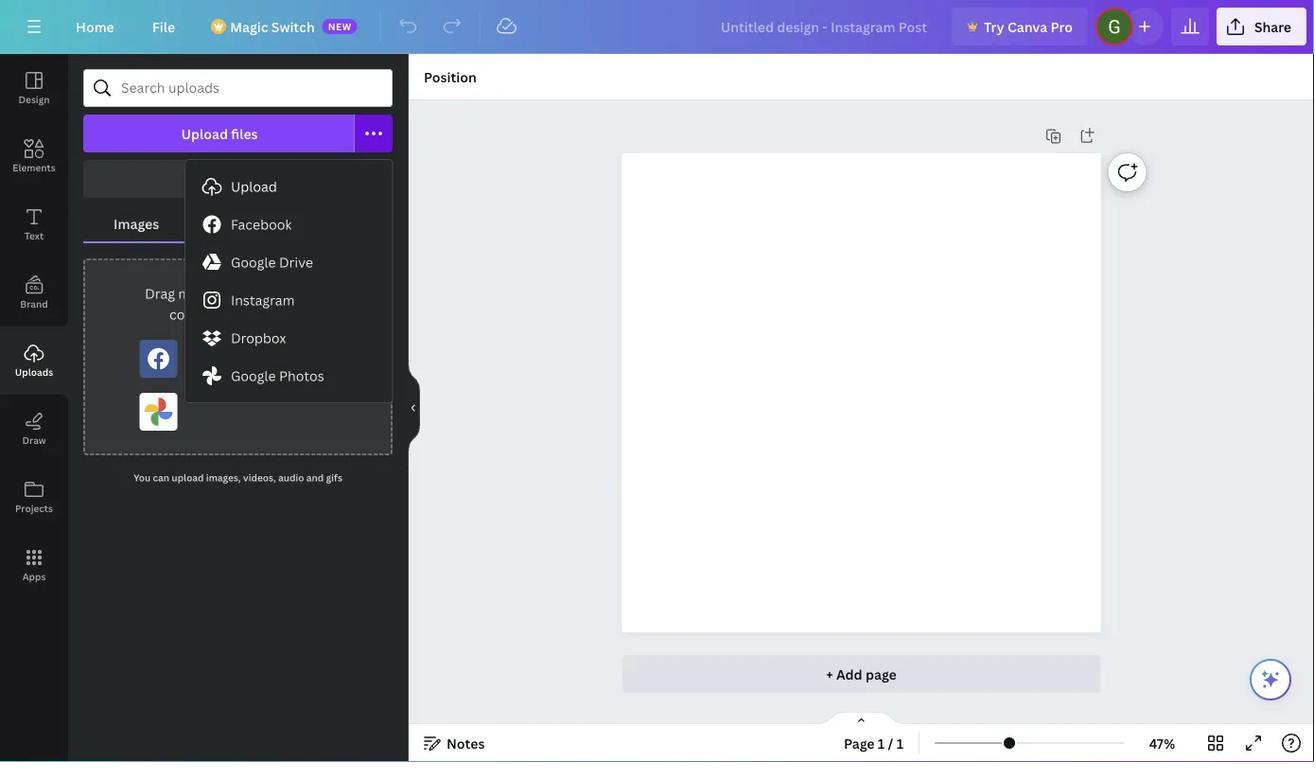 Task type: vqa. For each thing, say whether or not it's contained in the screenshot.
Research Brief
no



Task type: describe. For each thing, give the bounding box(es) containing it.
images
[[114, 214, 159, 232]]

main menu bar
[[0, 0, 1315, 54]]

file button
[[137, 8, 190, 45]]

upload for upload files
[[181, 124, 228, 142]]

text
[[25, 229, 44, 242]]

/
[[888, 734, 894, 752]]

try
[[985, 18, 1005, 35]]

videos
[[220, 214, 264, 232]]

google for google photos
[[231, 367, 276, 385]]

elements
[[13, 161, 56, 174]]

and
[[307, 471, 324, 484]]

upload inside "drag media here to upload or connect an account..."
[[270, 284, 314, 302]]

images,
[[206, 471, 241, 484]]

to
[[253, 284, 266, 302]]

try canva pro button
[[952, 8, 1088, 45]]

google for google drive
[[231, 253, 276, 271]]

2 1 from the left
[[897, 734, 904, 752]]

can
[[153, 471, 169, 484]]

media
[[178, 284, 218, 302]]

position
[[424, 68, 477, 86]]

page
[[844, 734, 875, 752]]

Design title text field
[[706, 8, 945, 45]]

brand
[[20, 297, 48, 310]]

google drive
[[231, 253, 313, 271]]

text button
[[0, 190, 68, 258]]

uploads button
[[0, 327, 68, 395]]

google photos button
[[186, 357, 393, 395]]

upload for upload
[[231, 177, 277, 195]]

+ add page button
[[622, 655, 1101, 693]]

hide image
[[408, 363, 420, 453]]

you
[[134, 471, 151, 484]]

magic
[[230, 18, 268, 35]]

apps
[[22, 570, 46, 583]]

page
[[866, 665, 897, 683]]

add
[[837, 665, 863, 683]]

draw
[[22, 434, 46, 446]]

drive
[[279, 253, 313, 271]]

pro
[[1051, 18, 1073, 35]]

design
[[18, 93, 50, 106]]

share button
[[1217, 8, 1307, 45]]

magic switch
[[230, 18, 315, 35]]

here
[[221, 284, 250, 302]]

facebook
[[231, 215, 292, 233]]

design button
[[0, 54, 68, 122]]

google photos
[[231, 367, 324, 385]]

file
[[152, 18, 175, 35]]

brand button
[[0, 258, 68, 327]]

switch
[[271, 18, 315, 35]]

dropbox button
[[186, 319, 393, 357]]

upload files button
[[83, 115, 355, 152]]

menu containing upload
[[186, 160, 393, 402]]

instagram button
[[186, 281, 393, 319]]

projects
[[15, 502, 53, 514]]

page 1 / 1
[[844, 734, 904, 752]]

record yourself
[[187, 170, 289, 188]]

projects button
[[0, 463, 68, 531]]

or
[[317, 284, 331, 302]]

canva assistant image
[[1260, 668, 1283, 691]]

apps button
[[0, 531, 68, 599]]

draw button
[[0, 395, 68, 463]]

record
[[187, 170, 233, 188]]

upload files
[[181, 124, 258, 142]]

yourself
[[236, 170, 289, 188]]

files
[[231, 124, 258, 142]]

instagram
[[231, 291, 295, 309]]



Task type: locate. For each thing, give the bounding box(es) containing it.
share
[[1255, 18, 1292, 35]]

upload
[[270, 284, 314, 302], [172, 471, 204, 484]]

0 horizontal spatial upload
[[172, 471, 204, 484]]

+ add page
[[827, 665, 897, 683]]

photos
[[279, 367, 324, 385]]

menu
[[186, 160, 393, 402]]

upload inside button
[[181, 124, 228, 142]]

canva
[[1008, 18, 1048, 35]]

0 horizontal spatial 1
[[878, 734, 885, 752]]

show pages image
[[816, 711, 907, 726]]

1 right '/'
[[897, 734, 904, 752]]

videos button
[[190, 205, 294, 241]]

1 google from the top
[[231, 253, 276, 271]]

an
[[225, 305, 241, 323]]

1 horizontal spatial upload
[[231, 177, 277, 195]]

side panel tab list
[[0, 54, 68, 599]]

+
[[827, 665, 834, 683]]

audio
[[278, 471, 304, 484]]

1 left '/'
[[878, 734, 885, 752]]

1 vertical spatial upload
[[231, 177, 277, 195]]

you can upload images, videos, audio and gifs
[[134, 471, 343, 484]]

drag media here to upload or connect an account...
[[145, 284, 331, 323]]

upload right can
[[172, 471, 204, 484]]

1 horizontal spatial upload
[[270, 284, 314, 302]]

1 vertical spatial google
[[231, 367, 276, 385]]

47%
[[1150, 734, 1176, 752]]

upload up facebook
[[231, 177, 277, 195]]

google up 'to'
[[231, 253, 276, 271]]

google
[[231, 253, 276, 271], [231, 367, 276, 385]]

0 vertical spatial upload
[[270, 284, 314, 302]]

account...
[[244, 305, 307, 323]]

new
[[328, 20, 352, 33]]

record yourself button
[[83, 160, 393, 198]]

1 vertical spatial upload
[[172, 471, 204, 484]]

0 vertical spatial upload
[[181, 124, 228, 142]]

upload button
[[186, 168, 393, 205]]

home
[[76, 18, 114, 35]]

position button
[[417, 62, 484, 92]]

upload up account...
[[270, 284, 314, 302]]

elements button
[[0, 122, 68, 190]]

google drive button
[[186, 243, 393, 281]]

2 google from the top
[[231, 367, 276, 385]]

gifs
[[326, 471, 343, 484]]

0 horizontal spatial upload
[[181, 124, 228, 142]]

dropbox
[[231, 329, 286, 347]]

connect
[[169, 305, 222, 323]]

notes
[[447, 734, 485, 752]]

uploads
[[15, 365, 53, 378]]

home link
[[61, 8, 129, 45]]

facebook button
[[186, 205, 393, 243]]

images button
[[83, 205, 190, 241]]

google down dropbox
[[231, 367, 276, 385]]

upload left files
[[181, 124, 228, 142]]

0 vertical spatial google
[[231, 253, 276, 271]]

drag
[[145, 284, 175, 302]]

notes button
[[417, 728, 493, 758]]

upload
[[181, 124, 228, 142], [231, 177, 277, 195]]

47% button
[[1132, 728, 1194, 758]]

1 horizontal spatial 1
[[897, 734, 904, 752]]

Search uploads search field
[[121, 70, 381, 106]]

1
[[878, 734, 885, 752], [897, 734, 904, 752]]

videos,
[[243, 471, 276, 484]]

try canva pro
[[985, 18, 1073, 35]]

upload inside button
[[231, 177, 277, 195]]

1 1 from the left
[[878, 734, 885, 752]]



